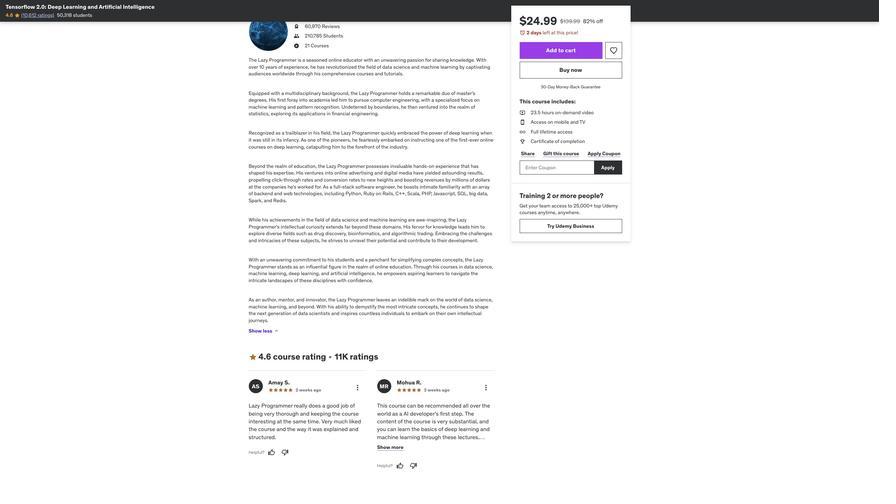 Task type: vqa. For each thing, say whether or not it's contained in the screenshot.
the leftmost The
yes



Task type: locate. For each thing, give the bounding box(es) containing it.
0 horizontal spatial with
[[249, 257, 259, 263]]

2 weeks from the left
[[428, 388, 441, 393]]

1 vertical spatial first
[[440, 411, 450, 418]]

for inside "the lazy programmer is a seasoned online educator with an unwavering passion for sharing knowledge. with over 10 years of experience, he has revolutionized the field of data science and machine learning by captivating audiences worldwide through his comprehensive courses and tutorials."
[[425, 57, 431, 63]]

lazy up 'pursue'
[[359, 90, 369, 96]]

step.
[[451, 411, 464, 418]]

1 horizontal spatial is
[[432, 418, 436, 425]]

engineering.
[[351, 111, 379, 117]]

business
[[573, 223, 594, 229]]

courses down get
[[520, 210, 537, 216]]

0 horizontal spatial 2 weeks ago
[[296, 388, 321, 393]]

him inside while his achievements in the field of data science and machine learning are awe-inspiring, the lazy programmer's intellectual curiosity extends far beyond these domains. his fervor for knowledge leads him to explore diverse fields such as drug discovery, bioinformatics, and algorithmic trading. embracing the challenges and intricacies of these subjects, he strives to unravel their potential and contribute to their development.
[[471, 224, 479, 230]]

1 horizontal spatial science
[[393, 64, 410, 70]]

courses inside training 2 or more people? get your team access to 25,000+ top udemy courses anytime, anywhere.
[[520, 210, 537, 216]]

intellectual up 'fields'
[[281, 224, 305, 230]]

he left the "continues"
[[440, 304, 446, 310]]

to up the inspires
[[350, 304, 354, 310]]

unravel
[[350, 238, 366, 244]]

0 horizontal spatial unwavering
[[267, 257, 292, 263]]

apply button
[[594, 161, 622, 175]]

was down time.
[[313, 426, 322, 433]]

rails,
[[383, 191, 394, 197]]

structured.
[[249, 434, 276, 441]]

courses inside with an unwavering commitment to his students and a penchant for simplifying complex concepts, the lazy programmer stands as an influential figure in the realm of online education. through his courses in data science, machine learning, deep learning, and artificial intelligence, he empowers aspiring learners to navigate the intricate landscapes of these disciplines with confidence.
[[441, 264, 458, 270]]

2 ago from the left
[[442, 388, 450, 393]]

learning inside equipped with a multidisciplinary background, the lazy programmer holds a remarkable duo of master's degrees. his first foray into academia led him to pursue computer engineering, with a specialized focus on machine learning and pattern recognition. undeterred by boundaries, he then ventured into the realm of statistics, exploring its applications in financial engineering.
[[269, 104, 286, 110]]

it right way
[[308, 426, 311, 433]]

his inside equipped with a multidisciplinary background, the lazy programmer holds a remarkable duo of master's degrees. his first foray into academia led him to pursue computer engineering, with a specialized focus on machine learning and pattern recognition. undeterred by boundaries, he then ventured into the realm of statistics, exploring its applications in financial engineering.
[[269, 97, 276, 103]]

figure
[[329, 264, 341, 270]]

0 vertical spatial show
[[249, 328, 262, 335]]

1 vertical spatial this
[[377, 403, 388, 410]]

with inside "the lazy programmer is a seasoned online educator with an unwavering passion for sharing knowledge. with over 10 years of experience, he has revolutionized the field of data science and machine learning by captivating audiences worldwide through his comprehensive courses and tutorials."
[[476, 57, 487, 63]]

concepts, inside with an unwavering commitment to his students and a penchant for simplifying complex concepts, the lazy programmer stands as an influential figure in the realm of online education. through his courses in data science, machine learning, deep learning, and artificial intelligence, he empowers aspiring learners to navigate the intricate landscapes of these disciplines with confidence.
[[443, 257, 464, 263]]

2 vertical spatial xsmall image
[[274, 329, 279, 334]]

by inside beyond the realm of education, the lazy programmer possesses invaluable hands-on experience that has shaped his expertise. his ventures into online advertising and digital media have yielded astounding results, propelling click-through rates and conversion rates to new heights and boosting revenues by millions of dollars at the companies he's worked for. as a full-stack software engineer, he boasts intimate familiarity with an array of backend and web technologies, including python, ruby on rails, c++, scala, php, javascript, sql, big data, spark, and redis.
[[446, 177, 451, 183]]

0 horizontal spatial rates
[[302, 177, 313, 183]]

really
[[294, 403, 308, 410]]

1 horizontal spatial its
[[292, 111, 298, 117]]

(10,612 ratings)
[[21, 12, 54, 18]]

1 horizontal spatial helpful?
[[377, 464, 393, 469]]

learning, down infancy. in the top left of the page
[[286, 144, 305, 150]]

his inside while his achievements in the field of data science and machine learning are awe-inspiring, the lazy programmer's intellectual curiosity extends far beyond these domains. his fervor for knowledge leads him to explore diverse fields such as drug discovery, bioinformatics, and algorithmic trading. embracing the challenges and intricacies of these subjects, he strives to unravel their potential and contribute to their development.
[[262, 217, 269, 223]]

learning inside "the lazy programmer is a seasoned online educator with an unwavering passion for sharing knowledge. with over 10 years of experience, he has revolutionized the field of data science and machine learning by captivating audiences worldwide through his comprehensive courses and tutorials."
[[441, 64, 459, 70]]

worked
[[298, 184, 314, 190]]

and up the for.
[[315, 177, 323, 183]]

1 vertical spatial was
[[313, 426, 322, 433]]

deep inside with an unwavering commitment to his students and a penchant for simplifying complex concepts, the lazy programmer stands as an influential figure in the realm of online education. through his courses in data science, machine learning, deep learning, and artificial intelligence, he empowers aspiring learners to navigate the intricate landscapes of these disciplines with confidence.
[[289, 271, 300, 277]]

machine inside "the lazy programmer is a seasoned online educator with an unwavering passion for sharing knowledge. with over 10 years of experience, he has revolutionized the field of data science and machine learning by captivating audiences worldwide through his comprehensive courses and tutorials."
[[421, 64, 440, 70]]

learning down learn
[[400, 434, 420, 441]]

add
[[546, 47, 557, 54]]

learning, up landscapes
[[269, 271, 288, 277]]

udemy right try at right top
[[556, 223, 572, 229]]

programmer left stands
[[249, 264, 276, 270]]

to up the software
[[361, 177, 366, 183]]

0 vertical spatial first
[[277, 97, 286, 103]]

0 vertical spatial intellectual
[[281, 224, 305, 230]]

udemy inside training 2 or more people? get your team access to 25,000+ top udemy courses anytime, anywhere.
[[603, 203, 618, 209]]

0 horizontal spatial the
[[249, 57, 257, 63]]

1 vertical spatial into
[[440, 104, 448, 110]]

0 horizontal spatial this
[[377, 403, 388, 410]]

students
[[73, 12, 92, 18], [335, 257, 355, 263]]

lazy inside beyond the realm of education, the lazy programmer possesses invaluable hands-on experience that has shaped his expertise. his ventures into online advertising and digital media have yielded astounding results, propelling click-through rates and conversion rates to new heights and boosting revenues by millions of dollars at the companies he's worked for. as a full-stack software engineer, he boasts intimate familiarity with an array of backend and web technologies, including python, ruby on rails, c++, scala, php, javascript, sql, big data, spark, and redis.
[[326, 163, 336, 170]]

alarm image
[[520, 30, 525, 35]]

with inside the "as an author, mentor, and innovator, the lazy programmer leaves an indelible mark on the world of data science, machine learning, and beyond. with his ability to demystify the most intricate concepts, he continues to shape the next generation of data scientists and inspires countless individuals to embark on their own intellectual journeys."
[[317, 304, 327, 310]]

lazy up being
[[249, 403, 260, 410]]

lazy up ability
[[337, 297, 347, 303]]

programmer up the years
[[269, 57, 297, 63]]

1 weeks from the left
[[299, 388, 313, 393]]

1 vertical spatial xsmall image
[[294, 42, 299, 49]]

to left embark
[[406, 311, 410, 317]]

through down basics at the left of the page
[[422, 434, 441, 441]]

lazy inside "the lazy programmer is a seasoned online educator with an unwavering passion for sharing knowledge. with over 10 years of experience, he has revolutionized the field of data science and machine learning by captivating audiences worldwide through his comprehensive courses and tutorials."
[[258, 57, 268, 63]]

to left cart
[[558, 47, 564, 54]]

price!
[[566, 29, 578, 36]]

buy now
[[560, 66, 582, 73]]

2 horizontal spatial by
[[460, 64, 465, 70]]

udemy
[[603, 203, 618, 209], [556, 223, 572, 229]]

0 vertical spatial this
[[520, 98, 531, 105]]

xsmall image for 23.5
[[520, 109, 525, 116]]

buy now button
[[520, 62, 622, 78]]

0 vertical spatial this
[[557, 29, 565, 36]]

very inside this course can be recommended all over the world as a ai developer's first step. the content of the course is very substantial, and you can learn the basics of deep learning and machine learning through these lectures. finding this course was a turning point in my career as a data scientist.
[[437, 418, 448, 425]]

over left 10
[[249, 64, 258, 70]]

1 horizontal spatial rates
[[349, 177, 360, 183]]

fervor
[[412, 224, 425, 230]]

explore
[[249, 231, 265, 237]]

this inside this course can be recommended all over the world as a ai developer's first step. the content of the course is very substantial, and you can learn the basics of deep learning and machine learning through these lectures. finding this course was a turning point in my career as a data scientist.
[[377, 403, 388, 410]]

0 vertical spatial access
[[558, 129, 573, 135]]

their down 'embracing' on the top of page
[[437, 238, 447, 244]]

shape
[[475, 304, 489, 310]]

1 rates from the left
[[302, 177, 313, 183]]

1 horizontal spatial with
[[317, 304, 327, 310]]

stands
[[277, 264, 292, 270]]

1 vertical spatial with
[[249, 257, 259, 263]]

as up subjects,
[[308, 231, 313, 237]]

as
[[276, 130, 281, 136], [308, 231, 313, 237], [293, 264, 298, 270], [392, 411, 398, 418], [394, 450, 400, 457]]

over
[[249, 64, 258, 70], [470, 403, 481, 410]]

engineering,
[[393, 97, 420, 103]]

course up s.
[[273, 352, 300, 363]]

a right holds
[[412, 90, 415, 96]]

all
[[463, 403, 469, 410]]

for left sharing
[[425, 57, 431, 63]]

0 vertical spatial over
[[249, 64, 258, 70]]

his left ability
[[328, 304, 334, 310]]

individuals
[[382, 311, 405, 317]]

0 vertical spatial it
[[249, 137, 252, 143]]

1 vertical spatial this
[[553, 150, 562, 157]]

to inside equipped with a multidisciplinary background, the lazy programmer holds a remarkable duo of master's degrees. his first foray into academia led him to pursue computer engineering, with a specialized focus on machine learning and pattern recognition. undeterred by boundaries, he then ventured into the realm of statistics, exploring its applications in financial engineering.
[[348, 97, 353, 103]]

artificial
[[331, 271, 348, 277]]

1 vertical spatial its
[[277, 137, 282, 143]]

2 vertical spatial for
[[391, 257, 397, 263]]

science, down challenges
[[475, 264, 493, 270]]

intricacies
[[258, 238, 281, 244]]

or
[[552, 192, 559, 200]]

0 vertical spatial very
[[264, 411, 275, 418]]

it inside recognized as a trailblazer in his field, the lazy programmer quickly embraced the power of deep learning when it was still in its infancy. as one of the pioneers, he fearlessly embarked on instructing one of the first-ever online courses on deep learning, catapulting him to the forefront of the industry.
[[249, 137, 252, 143]]

more
[[560, 192, 577, 200], [392, 445, 404, 451]]

back
[[571, 84, 580, 89]]

programmer inside the "as an author, mentor, and innovator, the lazy programmer leaves an indelible mark on the world of data science, machine learning, and beyond. with his ability to demystify the most intricate concepts, he continues to shape the next generation of data scientists and inspires countless individuals to embark on their own intellectual journeys."
[[348, 297, 375, 303]]

his left field,
[[313, 130, 320, 136]]

ratings
[[350, 352, 378, 363]]

learning, down influential
[[301, 271, 320, 277]]

forefront
[[355, 144, 375, 150]]

1 horizontal spatial by
[[446, 177, 451, 183]]

0 horizontal spatial ago
[[314, 388, 321, 393]]

he inside equipped with a multidisciplinary background, the lazy programmer holds a remarkable duo of master's degrees. his first foray into academia led him to pursue computer engineering, with a specialized focus on machine learning and pattern recognition. undeterred by boundaries, he then ventured into the realm of statistics, exploring its applications in financial engineering.
[[401, 104, 407, 110]]

simplifying
[[398, 257, 422, 263]]

his inside "the lazy programmer is a seasoned online educator with an unwavering passion for sharing knowledge. with over 10 years of experience, he has revolutionized the field of data science and machine learning by captivating audiences worldwide through his comprehensive courses and tutorials."
[[314, 71, 321, 77]]

0 vertical spatial its
[[292, 111, 298, 117]]

him inside recognized as a trailblazer in his field, the lazy programmer quickly embraced the power of deep learning when it was still in its infancy. as one of the pioneers, he fearlessly embarked on instructing one of the first-ever online courses on deep learning, catapulting him to the forefront of the industry.
[[332, 144, 340, 150]]

0 vertical spatial was
[[253, 137, 261, 143]]

these inside this course can be recommended all over the world as a ai developer's first step. the content of the course is very substantial, and you can learn the basics of deep learning and machine learning through these lectures. finding this course was a turning point in my career as a data scientist.
[[443, 434, 457, 441]]

4.6 course rating
[[259, 352, 326, 363]]

was up scientist.
[[426, 442, 436, 449]]

0 horizontal spatial at
[[249, 184, 253, 190]]

2 2 weeks ago from the left
[[424, 388, 450, 393]]

yielded
[[425, 170, 441, 176]]

2 horizontal spatial at
[[551, 29, 556, 36]]

redis.
[[273, 198, 287, 204]]

0 horizontal spatial his
[[269, 97, 276, 103]]

0 horizontal spatial over
[[249, 64, 258, 70]]

unwavering
[[381, 57, 406, 63], [267, 257, 292, 263]]

realm
[[458, 104, 470, 110], [275, 163, 287, 170], [356, 264, 368, 270]]

programmer up demystify
[[348, 297, 375, 303]]

2 horizontal spatial with
[[476, 57, 487, 63]]

data,
[[477, 191, 488, 197]]

his down 'education,'
[[296, 170, 303, 176]]

javascript,
[[433, 191, 456, 197]]

by inside "the lazy programmer is a seasoned online educator with an unwavering passion for sharing knowledge. with over 10 years of experience, he has revolutionized the field of data science and machine learning by captivating audiences worldwide through his comprehensive courses and tutorials."
[[460, 64, 465, 70]]

their inside the "as an author, mentor, and innovator, the lazy programmer leaves an indelible mark on the world of data science, machine learning, and beyond. with his ability to demystify the most intricate concepts, he continues to shape the next generation of data scientists and inspires countless individuals to embark on their own intellectual journeys."
[[436, 311, 446, 317]]

show for show more
[[377, 445, 390, 451]]

in inside while his achievements in the field of data science and machine learning are awe-inspiring, the lazy programmer's intellectual curiosity extends far beyond these domains. his fervor for knowledge leads him to explore diverse fields such as drug discovery, bioinformatics, and algorithmic trading. embracing the challenges and intricacies of these subjects, he strives to unravel their potential and contribute to their development.
[[301, 217, 305, 223]]

0 vertical spatial world
[[445, 297, 457, 303]]

on right embark
[[429, 311, 435, 317]]

xsmall image left 4.7
[[294, 13, 299, 20]]

world inside this course can be recommended all over the world as a ai developer's first step. the content of the course is very substantial, and you can learn the basics of deep learning and machine learning through these lectures. finding this course was a turning point in my career as a data scientist.
[[377, 411, 391, 418]]

ruby
[[364, 191, 375, 197]]

at down thorough
[[277, 418, 282, 425]]

0 vertical spatial unwavering
[[381, 57, 406, 63]]

1 horizontal spatial was
[[313, 426, 322, 433]]

has up results,
[[471, 163, 479, 170]]

1 horizontal spatial can
[[407, 403, 416, 410]]

holds
[[399, 90, 411, 96]]

0 vertical spatial him
[[339, 97, 347, 103]]

learning inside recognized as a trailblazer in his field, the lazy programmer quickly embraced the power of deep learning when it was still in its infancy. as one of the pioneers, he fearlessly embarked on instructing one of the first-ever online courses on deep learning, catapulting him to the forefront of the industry.
[[462, 130, 479, 136]]

an down commitment at the bottom of page
[[299, 264, 305, 270]]

with up scientists
[[317, 304, 327, 310]]

to left shape
[[470, 304, 474, 310]]

2 vertical spatial into
[[325, 170, 333, 176]]

with down "artificial"
[[337, 278, 347, 284]]

udemy right "top"
[[603, 203, 618, 209]]

realm inside with an unwavering commitment to his students and a penchant for simplifying complex concepts, the lazy programmer stands as an influential figure in the realm of online education. through his courses in data science, machine learning, deep learning, and artificial intelligence, he empowers aspiring learners to navigate the intricate landscapes of these disciplines with confidence.
[[356, 264, 368, 270]]

as inside the "as an author, mentor, and innovator, the lazy programmer leaves an indelible mark on the world of data science, machine learning, and beyond. with his ability to demystify the most intricate concepts, he continues to shape the next generation of data scientists and inspires countless individuals to embark on their own intellectual journeys."
[[249, 297, 254, 303]]

2 weeks ago for be
[[424, 388, 450, 393]]

computer
[[370, 97, 391, 103]]

undeterred
[[342, 104, 367, 110]]

0 vertical spatial his
[[269, 97, 276, 103]]

into down "multidisciplinary"
[[299, 97, 308, 103]]

50,318
[[57, 12, 72, 18]]

and inside equipped with a multidisciplinary background, the lazy programmer holds a remarkable duo of master's degrees. his first foray into academia led him to pursue computer engineering, with a specialized focus on machine learning and pattern recognition. undeterred by boundaries, he then ventured into the realm of statistics, exploring its applications in financial engineering.
[[288, 104, 296, 110]]

over right all
[[470, 403, 481, 410]]

to
[[558, 47, 564, 54], [348, 97, 353, 103], [341, 144, 346, 150], [361, 177, 366, 183], [568, 203, 573, 209], [480, 224, 485, 230], [344, 238, 348, 244], [432, 238, 436, 244], [322, 257, 327, 263], [445, 271, 450, 277], [350, 304, 354, 310], [470, 304, 474, 310], [406, 311, 410, 317]]

machine inside this course can be recommended all over the world as a ai developer's first step. the content of the course is very substantial, and you can learn the basics of deep learning and machine learning through these lectures. finding this course was a turning point in my career as a data scientist.
[[377, 434, 399, 441]]

1 horizontal spatial one
[[436, 137, 444, 143]]

data up tutorials.
[[383, 64, 392, 70]]

the right mark
[[437, 297, 444, 303]]

xsmall image for 210,785
[[294, 33, 299, 40]]

its left infancy. in the top left of the page
[[277, 137, 282, 143]]

in up such
[[301, 217, 305, 223]]

0 vertical spatial realm
[[458, 104, 470, 110]]

this course includes:
[[520, 98, 576, 105]]

2 vertical spatial his
[[404, 224, 411, 230]]

programmer inside beyond the realm of education, the lazy programmer possesses invaluable hands-on experience that has shaped his expertise. his ventures into online advertising and digital media have yielded astounding results, propelling click-through rates and conversion rates to new heights and boosting revenues by millions of dollars at the companies he's worked for. as a full-stack software engineer, he boasts intimate familiarity with an array of backend and web technologies, including python, ruby on rails, c++, scala, php, javascript, sql, big data, spark, and redis.
[[338, 163, 365, 170]]

show more button
[[377, 441, 404, 455]]

deep up first-
[[449, 130, 460, 136]]

2 horizontal spatial into
[[440, 104, 448, 110]]

trading.
[[417, 231, 434, 237]]

helpful? for mark review by amay s. as helpful image
[[249, 450, 264, 456]]

2 right "alarm" 'image'
[[527, 29, 530, 36]]

0 horizontal spatial 4.6
[[6, 12, 13, 18]]

210,785
[[305, 33, 322, 39]]

bioinformatics,
[[348, 231, 381, 237]]

1 horizontal spatial this
[[520, 98, 531, 105]]

xsmall image
[[294, 13, 299, 20], [294, 33, 299, 40], [520, 109, 525, 116], [520, 119, 525, 126], [520, 129, 525, 136], [520, 138, 525, 145], [328, 355, 333, 360]]

a inside lazy programmer really does a good job of being very thorough and keeping the course interesting at the same time. very much liked the course and the way it was explained and structured.
[[322, 403, 325, 410]]

lazy up 10
[[258, 57, 268, 63]]

with right equipped
[[271, 90, 280, 96]]

through inside "the lazy programmer is a seasoned online educator with an unwavering passion for sharing knowledge. with over 10 years of experience, he has revolutionized the field of data science and machine learning by captivating audiences worldwide through his comprehensive courses and tutorials."
[[296, 71, 313, 77]]

0 horizontal spatial one
[[308, 137, 316, 143]]

learning up lectures.
[[459, 426, 479, 433]]

for inside with an unwavering commitment to his students and a penchant for simplifying complex concepts, the lazy programmer stands as an influential figure in the realm of online education. through his courses in data science, machine learning, deep learning, and artificial intelligence, he empowers aspiring learners to navigate the intricate landscapes of these disciplines with confidence.
[[391, 257, 397, 263]]

1 vertical spatial at
[[249, 184, 253, 190]]

rates up stack
[[349, 177, 360, 183]]

learning, up generation
[[269, 304, 288, 310]]

0 vertical spatial with
[[476, 57, 487, 63]]

this right gift
[[553, 150, 562, 157]]

apply inside 'button'
[[601, 164, 615, 171]]

programmer up thorough
[[261, 403, 293, 410]]

on right mark
[[430, 297, 436, 303]]

1 vertical spatial more
[[392, 445, 404, 451]]

training 2 or more people? get your team access to 25,000+ top udemy courses anytime, anywhere.
[[520, 192, 618, 216]]

xsmall image left full
[[520, 129, 525, 136]]

2 rates from the left
[[349, 177, 360, 183]]

gift this course link
[[542, 147, 581, 161]]

pioneers,
[[331, 137, 351, 143]]

1 horizontal spatial students
[[335, 257, 355, 263]]

its
[[292, 111, 298, 117], [277, 137, 282, 143]]

full lifetime access
[[531, 129, 573, 135]]

subjects,
[[301, 238, 320, 244]]

with
[[364, 57, 373, 63], [271, 90, 280, 96], [421, 97, 431, 103], [462, 184, 471, 190], [337, 278, 347, 284]]

can left the be
[[407, 403, 416, 410]]

get
[[520, 203, 528, 209]]

2 vertical spatial him
[[471, 224, 479, 230]]

software
[[356, 184, 375, 190]]

(10,612
[[21, 12, 36, 18]]

a inside beyond the realm of education, the lazy programmer possesses invaluable hands-on experience that has shaped his expertise. his ventures into online advertising and digital media have yielded astounding results, propelling click-through rates and conversion rates to new heights and boosting revenues by millions of dollars at the companies he's worked for. as a full-stack software engineer, he boasts intimate familiarity with an array of backend and web technologies, including python, ruby on rails, c++, scala, php, javascript, sql, big data, spark, and redis.
[[330, 184, 332, 190]]

digital
[[384, 170, 398, 176]]

was inside this course can be recommended all over the world as a ai developer's first step. the content of the course is very substantial, and you can learn the basics of deep learning and machine learning through these lectures. finding this course was a turning point in my career as a data scientist.
[[426, 442, 436, 449]]

influential
[[306, 264, 328, 270]]

the up intelligence,
[[348, 264, 355, 270]]

1 vertical spatial as
[[323, 184, 329, 190]]

0 vertical spatial intricate
[[249, 278, 267, 284]]

xsmall image for 21 courses
[[294, 42, 299, 49]]

was down the recognized
[[253, 137, 261, 143]]

through inside beyond the realm of education, the lazy programmer possesses invaluable hands-on experience that has shaped his expertise. his ventures into online advertising and digital media have yielded astounding results, propelling click-through rates and conversion rates to new heights and boosting revenues by millions of dollars at the companies he's worked for. as a full-stack software engineer, he boasts intimate familiarity with an array of backend and web technologies, including python, ruby on rails, c++, scala, php, javascript, sql, big data, spark, and redis.
[[284, 177, 301, 183]]

1 horizontal spatial intricate
[[398, 304, 417, 310]]

very
[[264, 411, 275, 418], [437, 418, 448, 425]]

has inside "the lazy programmer is a seasoned online educator with an unwavering passion for sharing knowledge. with over 10 years of experience, he has revolutionized the field of data science and machine learning by captivating audiences worldwide through his comprehensive courses and tutorials."
[[317, 64, 325, 70]]

1 vertical spatial the
[[465, 411, 474, 418]]

medium image
[[249, 353, 257, 362]]

it inside lazy programmer really does a good job of being very thorough and keeping the course interesting at the same time. very much liked the course and the way it was explained and structured.
[[308, 426, 311, 433]]

0 vertical spatial into
[[299, 97, 308, 103]]

revenues
[[424, 177, 444, 183]]

1 horizontal spatial weeks
[[428, 388, 441, 393]]

an inside beyond the realm of education, the lazy programmer possesses invaluable hands-on experience that has shaped his expertise. his ventures into online advertising and digital media have yielded astounding results, propelling click-through rates and conversion rates to new heights and boosting revenues by millions of dollars at the companies he's worked for. as a full-stack software engineer, he boasts intimate familiarity with an array of backend and web technologies, including python, ruby on rails, c++, scala, php, javascript, sql, big data, spark, and redis.
[[472, 184, 478, 190]]

lazy programmer team image
[[249, 12, 288, 51]]

this course can be recommended all over the world as a ai developer's first step. the content of the course is very substantial, and you can learn the basics of deep learning and machine learning through these lectures. finding this course was a turning point in my career as a data scientist.
[[377, 403, 490, 457]]

share button
[[520, 147, 536, 161]]

field inside "the lazy programmer is a seasoned online educator with an unwavering passion for sharing knowledge. with over 10 years of experience, he has revolutionized the field of data science and machine learning by captivating audiences worldwide through his comprehensive courses and tutorials."
[[366, 64, 376, 70]]

xsmall image left 210,785
[[294, 33, 299, 40]]

courses up "navigate" at the right of page
[[441, 264, 458, 270]]

4.6
[[6, 12, 13, 18], [259, 352, 271, 363]]

0 horizontal spatial weeks
[[299, 388, 313, 393]]

1 vertical spatial unwavering
[[267, 257, 292, 263]]

finding
[[377, 442, 396, 449]]

exploring
[[271, 111, 291, 117]]

this for this course can be recommended all over the world as a ai developer's first step. the content of the course is very substantial, and you can learn the basics of deep learning and machine learning through these lectures. finding this course was a turning point in my career as a data scientist.
[[377, 403, 388, 410]]

engineer,
[[376, 184, 396, 190]]

lazy inside lazy programmer really does a good job of being very thorough and keeping the course interesting at the same time. very much liked the course and the way it was explained and structured.
[[249, 403, 260, 410]]

audiences
[[249, 71, 271, 77]]

1 vertical spatial has
[[471, 163, 479, 170]]

and down passion
[[411, 64, 420, 70]]

1 vertical spatial world
[[377, 411, 391, 418]]

results,
[[468, 170, 484, 176]]

2 inside training 2 or more people? get your team access to 25,000+ top udemy courses anytime, anywhere.
[[547, 192, 551, 200]]

concepts, inside the "as an author, mentor, and innovator, the lazy programmer leaves an indelible mark on the world of data science, machine learning, and beyond. with his ability to demystify the most intricate concepts, he continues to shape the next generation of data scientists and inspires countless individuals to embark on their own intellectual journeys."
[[418, 304, 439, 310]]

programmer up computer
[[370, 90, 398, 96]]

of up extends
[[326, 217, 330, 223]]

machine inside equipped with a multidisciplinary background, the lazy programmer holds a remarkable duo of master's degrees. his first foray into academia led him to pursue computer engineering, with a specialized focus on machine learning and pattern recognition. undeterred by boundaries, he then ventured into the realm of statistics, exploring its applications in financial engineering.
[[249, 104, 267, 110]]

conversion
[[324, 177, 348, 183]]

php,
[[422, 191, 432, 197]]

have
[[413, 170, 424, 176]]

0 horizontal spatial very
[[264, 411, 275, 418]]

on
[[474, 97, 480, 103], [548, 119, 553, 125], [404, 137, 410, 143], [267, 144, 273, 150], [429, 163, 435, 170], [376, 191, 381, 197], [430, 297, 436, 303], [429, 311, 435, 317]]

programmer inside recognized as a trailblazer in his field, the lazy programmer quickly embraced the power of deep learning when it was still in its infancy. as one of the pioneers, he fearlessly embarked on instructing one of the first-ever online courses on deep learning, catapulting him to the forefront of the industry.
[[352, 130, 380, 136]]

foray
[[287, 97, 298, 103]]

0 horizontal spatial students
[[73, 12, 92, 18]]

0 vertical spatial at
[[551, 29, 556, 36]]

a up infancy. in the top left of the page
[[282, 130, 284, 136]]

intricate inside the "as an author, mentor, and innovator, the lazy programmer leaves an indelible mark on the world of data science, machine learning, and beyond. with his ability to demystify the most intricate concepts, he continues to shape the next generation of data scientists and inspires countless individuals to embark on their own intellectual journeys."
[[398, 304, 417, 310]]

0 horizontal spatial concepts,
[[418, 304, 439, 310]]

access down "or"
[[552, 203, 567, 209]]

1 vertical spatial show
[[377, 445, 390, 451]]

0 horizontal spatial was
[[253, 137, 261, 143]]

into down specialized
[[440, 104, 448, 110]]

in left my
[[475, 442, 480, 449]]

0 vertical spatial as
[[301, 137, 306, 143]]

mentor,
[[278, 297, 295, 303]]

xsmall image for full
[[520, 129, 525, 136]]

more inside show more button
[[392, 445, 404, 451]]

intelligence,
[[349, 271, 376, 277]]

1 vertical spatial science,
[[475, 297, 493, 303]]

learning, inside recognized as a trailblazer in his field, the lazy programmer quickly embraced the power of deep learning when it was still in its infancy. as one of the pioneers, he fearlessly embarked on instructing one of the first-ever online courses on deep learning, catapulting him to the forefront of the industry.
[[286, 144, 305, 150]]

1 vertical spatial intricate
[[398, 304, 417, 310]]

a inside recognized as a trailblazer in his field, the lazy programmer quickly embraced the power of deep learning when it was still in its infancy. as one of the pioneers, he fearlessly embarked on instructing one of the first-ever online courses on deep learning, catapulting him to the forefront of the industry.
[[282, 130, 284, 136]]

through down experience,
[[296, 71, 313, 77]]

world inside the "as an author, mentor, and innovator, the lazy programmer leaves an indelible mark on the world of data science, machine learning, and beyond. with his ability to demystify the most intricate concepts, he continues to shape the next generation of data scientists and inspires countless individuals to embark on their own intellectual journeys."
[[445, 297, 457, 303]]

lazy up conversion
[[326, 163, 336, 170]]

embark
[[412, 311, 428, 317]]

show inside button
[[377, 445, 390, 451]]

1 2 weeks ago from the left
[[296, 388, 321, 393]]

in up "navigate" at the right of page
[[459, 264, 463, 270]]

one down power
[[436, 137, 444, 143]]

2 horizontal spatial was
[[426, 442, 436, 449]]

1 horizontal spatial 4.6
[[259, 352, 271, 363]]

as
[[301, 137, 306, 143], [323, 184, 329, 190], [249, 297, 254, 303]]

very inside lazy programmer really does a good job of being very thorough and keeping the course interesting at the same time. very much liked the course and the way it was explained and structured.
[[264, 411, 275, 418]]

unwavering up stands
[[267, 257, 292, 263]]

as inside while his achievements in the field of data science and machine learning are awe-inspiring, the lazy programmer's intellectual curiosity extends far beyond these domains. his fervor for knowledge leads him to explore diverse fields such as drug discovery, bioinformatics, and algorithmic trading. embracing the challenges and intricacies of these subjects, he strives to unravel their potential and contribute to their development.
[[308, 231, 313, 237]]

xsmall image for certificate
[[520, 138, 525, 145]]

0 vertical spatial through
[[296, 71, 313, 77]]

1 vertical spatial science
[[342, 217, 359, 223]]

2 vertical spatial was
[[426, 442, 436, 449]]

his inside while his achievements in the field of data science and machine learning are awe-inspiring, the lazy programmer's intellectual curiosity extends far beyond these domains. his fervor for knowledge leads him to explore diverse fields such as drug discovery, bioinformatics, and algorithmic trading. embracing the challenges and intricacies of these subjects, he strives to unravel their potential and contribute to their development.
[[404, 224, 411, 230]]

the left first-
[[451, 137, 458, 143]]

an inside "the lazy programmer is a seasoned online educator with an unwavering passion for sharing knowledge. with over 10 years of experience, he has revolutionized the field of data science and machine learning by captivating audiences worldwide through his comprehensive courses and tutorials."
[[374, 57, 380, 63]]

data up extends
[[331, 217, 341, 223]]

1 horizontal spatial his
[[296, 170, 303, 176]]

realm inside equipped with a multidisciplinary background, the lazy programmer holds a remarkable duo of master's degrees. his first foray into academia led him to pursue computer engineering, with a specialized focus on machine learning and pattern recognition. undeterred by boundaries, he then ventured into the realm of statistics, exploring its applications in financial engineering.
[[458, 104, 470, 110]]

1 horizontal spatial 2 weeks ago
[[424, 388, 450, 393]]

1 vertical spatial his
[[296, 170, 303, 176]]

1 vertical spatial helpful?
[[377, 464, 393, 469]]

2 vertical spatial with
[[317, 304, 327, 310]]

as inside with an unwavering commitment to his students and a penchant for simplifying complex concepts, the lazy programmer stands as an influential figure in the realm of online education. through his courses in data science, machine learning, deep learning, and artificial intelligence, he empowers aspiring learners to navigate the intricate landscapes of these disciplines with confidence.
[[293, 264, 298, 270]]

2 vertical spatial at
[[277, 418, 282, 425]]

intellectual down the "continues"
[[458, 311, 482, 317]]

1 vertical spatial by
[[368, 104, 373, 110]]

science, inside with an unwavering commitment to his students and a penchant for simplifying complex concepts, the lazy programmer stands as an influential figure in the realm of online education. through his courses in data science, machine learning, deep learning, and artificial intelligence, he empowers aspiring learners to navigate the intricate landscapes of these disciplines with confidence.
[[475, 264, 493, 270]]

1 horizontal spatial ago
[[442, 388, 450, 393]]

first left foray
[[277, 97, 286, 103]]

unwavering inside with an unwavering commitment to his students and a penchant for simplifying complex concepts, the lazy programmer stands as an influential figure in the realm of online education. through his courses in data science, machine learning, deep learning, and artificial intelligence, he empowers aspiring learners to navigate the intricate landscapes of these disciplines with confidence.
[[267, 257, 292, 263]]

1 ago from the left
[[314, 388, 321, 393]]

1 horizontal spatial first
[[440, 411, 450, 418]]

learning inside while his achievements in the field of data science and machine learning are awe-inspiring, the lazy programmer's intellectual curiosity extends far beyond these domains. his fervor for knowledge leads him to explore diverse fields such as drug discovery, bioinformatics, and algorithmic trading. embracing the challenges and intricacies of these subjects, he strives to unravel their potential and contribute to their development.
[[389, 217, 407, 223]]

apply inside button
[[588, 150, 601, 157]]

xsmall image
[[294, 23, 299, 30], [294, 42, 299, 49], [274, 329, 279, 334]]

0 horizontal spatial intellectual
[[281, 224, 305, 230]]

deep inside this course can be recommended all over the world as a ai developer's first step. the content of the course is very substantial, and you can learn the basics of deep learning and machine learning through these lectures. finding this course was a turning point in my career as a data scientist.
[[445, 426, 457, 433]]

0 vertical spatial 4.6
[[6, 12, 13, 18]]

0 horizontal spatial field
[[315, 217, 324, 223]]

data inside this course can be recommended all over the world as a ai developer's first step. the content of the course is very substantial, and you can learn the basics of deep learning and machine learning through these lectures. finding this course was a turning point in my career as a data scientist.
[[406, 450, 417, 457]]

1 horizontal spatial concepts,
[[443, 257, 464, 263]]

an right "educator"
[[374, 57, 380, 63]]

mark
[[418, 297, 429, 303]]

turning
[[442, 442, 460, 449]]

lazy inside the "as an author, mentor, and innovator, the lazy programmer leaves an indelible mark on the world of data science, machine learning, and beyond. with his ability to demystify the most intricate concepts, he continues to shape the next generation of data scientists and inspires countless individuals to embark on their own intellectual journeys."
[[337, 297, 347, 303]]

0 horizontal spatial by
[[368, 104, 373, 110]]

4.6 for 4.6
[[6, 12, 13, 18]]

learning up domains.
[[389, 217, 407, 223]]

very
[[322, 418, 333, 425]]

countless
[[359, 311, 380, 317]]



Task type: describe. For each thing, give the bounding box(es) containing it.
equipped
[[249, 90, 270, 96]]

lazy programmer really does a good job of being very thorough and keeping the course interesting at the same time. very much liked the course and the way it was explained and structured.
[[249, 403, 361, 441]]

an up most
[[392, 297, 397, 303]]

realm inside beyond the realm of education, the lazy programmer possesses invaluable hands-on experience that has shaped his expertise. his ventures into online advertising and digital media have yielded astounding results, propelling click-through rates and conversion rates to new heights and boosting revenues by millions of dollars at the companies he's worked for. as a full-stack software engineer, he boasts intimate familiarity with an array of backend and web technologies, including python, ruby on rails, c++, scala, php, javascript, sql, big data, spark, and redis.
[[275, 163, 287, 170]]

as right career in the bottom of the page
[[394, 450, 400, 457]]

0 vertical spatial can
[[407, 403, 416, 410]]

and right substantial,
[[480, 418, 489, 425]]

generation
[[268, 311, 292, 317]]

own
[[447, 311, 456, 317]]

array
[[479, 184, 490, 190]]

with inside with an unwavering commitment to his students and a penchant for simplifying complex concepts, the lazy programmer stands as an influential figure in the realm of online education. through his courses in data science, machine learning, deep learning, and artificial intelligence, he empowers aspiring learners to navigate the intricate landscapes of these disciplines with confidence.
[[249, 257, 259, 263]]

and up redis.
[[274, 191, 282, 197]]

for inside while his achievements in the field of data science and machine learning are awe-inspiring, the lazy programmer's intellectual curiosity extends far beyond these domains. his fervor for knowledge leads him to explore diverse fields such as drug discovery, bioinformatics, and algorithmic trading. embracing the challenges and intricacies of these subjects, he strives to unravel their potential and contribute to their development.
[[426, 224, 432, 230]]

beyond
[[249, 163, 265, 170]]

the down the leaves
[[378, 304, 385, 310]]

this for this course includes:
[[520, 98, 531, 105]]

the up ability
[[328, 297, 336, 303]]

of down fearlessly
[[376, 144, 380, 150]]

as left "ai"
[[392, 411, 398, 418]]

ai
[[404, 411, 409, 418]]

the inside "the lazy programmer is a seasoned online educator with an unwavering passion for sharing knowledge. with over 10 years of experience, he has revolutionized the field of data science and machine learning by captivating audiences worldwide through his comprehensive courses and tutorials."
[[249, 57, 257, 63]]

xsmall image for access
[[520, 119, 525, 126]]

days
[[531, 29, 542, 36]]

xsmall image for 60,970 reviews
[[294, 23, 299, 30]]

with inside "the lazy programmer is a seasoned online educator with an unwavering passion for sharing knowledge. with over 10 years of experience, he has revolutionized the field of data science and machine learning by captivating audiences worldwide through his comprehensive courses and tutorials."
[[364, 57, 373, 63]]

show for show less
[[249, 328, 262, 335]]

the down field,
[[322, 137, 330, 143]]

the up journeys.
[[249, 311, 256, 317]]

2.0:
[[36, 3, 46, 10]]

the up "navigate" at the right of page
[[465, 257, 472, 263]]

completion
[[561, 138, 585, 145]]

lazy inside recognized as a trailblazer in his field, the lazy programmer quickly embraced the power of deep learning when it was still in its infancy. as one of the pioneers, he fearlessly embarked on instructing one of the first-ever online courses on deep learning, catapulting him to the forefront of the industry.
[[341, 130, 351, 136]]

the up pioneers,
[[333, 130, 340, 136]]

still
[[263, 137, 270, 143]]

of up computer
[[377, 64, 381, 70]]

a left "ai"
[[399, 411, 402, 418]]

machine inside while his achievements in the field of data science and machine learning are awe-inspiring, the lazy programmer's intellectual curiosity extends far beyond these domains. his fervor for knowledge leads him to explore diverse fields such as drug discovery, bioinformatics, and algorithmic trading. embracing the challenges and intricacies of these subjects, he strives to unravel their potential and contribute to their development.
[[369, 217, 388, 223]]

of right basics at the left of the page
[[439, 426, 443, 433]]

experience,
[[284, 64, 309, 70]]

the inside "the lazy programmer is a seasoned online educator with an unwavering passion for sharing knowledge. with over 10 years of experience, he has revolutionized the field of data science and machine learning by captivating audiences worldwide through his comprehensive courses and tutorials."
[[358, 64, 365, 70]]

you
[[377, 426, 386, 433]]

this inside this course can be recommended all over the world as a ai developer's first step. the content of the course is very substantial, and you can learn the basics of deep learning and machine learning through these lectures. finding this course was a turning point in my career as a data scientist.
[[397, 442, 407, 449]]

of down full lifetime access
[[555, 138, 560, 145]]

a inside "the lazy programmer is a seasoned online educator with an unwavering passion for sharing knowledge. with over 10 years of experience, he has revolutionized the field of data science and machine learning by captivating audiences worldwide through his comprehensive courses and tutorials."
[[303, 57, 305, 63]]

in inside equipped with a multidisciplinary background, the lazy programmer holds a remarkable duo of master's degrees. his first foray into academia led him to pursue computer engineering, with a specialized focus on machine learning and pattern recognition. undeterred by boundaries, he then ventured into the realm of statistics, exploring its applications in financial engineering.
[[327, 111, 331, 117]]

to right strives
[[344, 238, 348, 244]]

cart
[[565, 47, 576, 54]]

0 horizontal spatial into
[[299, 97, 308, 103]]

1 vertical spatial udemy
[[556, 223, 572, 229]]

and up the beyond.
[[296, 297, 305, 303]]

apply for apply coupon
[[588, 150, 601, 157]]

was inside lazy programmer really does a good job of being very thorough and keeping the course interesting at the same time. very much liked the course and the way it was explained and structured.
[[313, 426, 322, 433]]

as an author, mentor, and innovator, the lazy programmer leaves an indelible mark on the world of data science, machine learning, and beyond. with his ability to demystify the most intricate concepts, he continues to shape the next generation of data scientists and inspires countless individuals to embark on their own intellectual journeys.
[[249, 297, 493, 324]]

data inside with an unwavering commitment to his students and a penchant for simplifying complex concepts, the lazy programmer stands as an influential figure in the realm of online education. through his courses in data science, machine learning, deep learning, and artificial intelligence, he empowers aspiring learners to navigate the intricate landscapes of these disciplines with confidence.
[[464, 264, 474, 270]]

courses inside recognized as a trailblazer in his field, the lazy programmer quickly embraced the power of deep learning when it was still in its infancy. as one of the pioneers, he fearlessly embarked on instructing one of the first-ever online courses on deep learning, catapulting him to the forefront of the industry.
[[249, 144, 266, 150]]

his up learners
[[433, 264, 440, 270]]

c++,
[[396, 191, 406, 197]]

in up "artificial"
[[343, 264, 347, 270]]

more inside training 2 or more people? get your team access to 25,000+ top udemy courses anytime, anywhere.
[[560, 192, 577, 200]]

to inside training 2 or more people? get your team access to 25,000+ top udemy courses anytime, anywhere.
[[568, 203, 573, 209]]

content
[[377, 418, 397, 425]]

2 days left at this price!
[[527, 29, 578, 36]]

the down specialized
[[449, 104, 456, 110]]

penchant
[[369, 257, 390, 263]]

course up "ai"
[[389, 403, 406, 410]]

complex
[[423, 257, 441, 263]]

machine inside with an unwavering commitment to his students and a penchant for simplifying complex concepts, the lazy programmer stands as an influential figure in the realm of online education. through his courses in data science, machine learning, deep learning, and artificial intelligence, he empowers aspiring learners to navigate the intricate landscapes of these disciplines with confidence.
[[249, 271, 267, 277]]

of right generation
[[293, 311, 297, 317]]

of up the "continues"
[[458, 297, 463, 303]]

big
[[469, 191, 476, 197]]

his up the figure
[[328, 257, 334, 263]]

on down embraced
[[404, 137, 410, 143]]

xsmall image inside the show less button
[[274, 329, 279, 334]]

and down liked
[[349, 426, 359, 433]]

60,970
[[305, 23, 321, 29]]

as inside recognized as a trailblazer in his field, the lazy programmer quickly embraced the power of deep learning when it was still in its infancy. as one of the pioneers, he fearlessly embarked on instructing one of the first-ever online courses on deep learning, catapulting him to the forefront of the industry.
[[301, 137, 306, 143]]

programmer's
[[249, 224, 280, 230]]

spark,
[[249, 198, 263, 204]]

data inside while his achievements in the field of data science and machine learning are awe-inspiring, the lazy programmer's intellectual curiosity extends far beyond these domains. his fervor for knowledge leads him to explore diverse fields such as drug discovery, bioinformatics, and algorithmic trading. embracing the challenges and intricacies of these subjects, he strives to unravel their potential and contribute to their development.
[[331, 217, 341, 223]]

his inside beyond the realm of education, the lazy programmer possesses invaluable hands-on experience that has shaped his expertise. his ventures into online advertising and digital media have yielded astounding results, propelling click-through rates and conversion rates to new heights and boosting revenues by millions of dollars at the companies he's worked for. as a full-stack software engineer, he boasts intimate familiarity with an array of backend and web technologies, including python, ruby on rails, c++, scala, php, javascript, sql, big data, spark, and redis.
[[266, 170, 272, 176]]

these up bioinformatics,
[[369, 224, 381, 230]]

has inside beyond the realm of education, the lazy programmer possesses invaluable hands-on experience that has shaped his expertise. his ventures into online advertising and digital media have yielded astounding results, propelling click-through rates and conversion rates to new heights and boosting revenues by millions of dollars at the companies he's worked for. as a full-stack software engineer, he boasts intimate familiarity with an array of backend and web technologies, including python, ruby on rails, c++, scala, php, javascript, sql, big data, spark, and redis.
[[471, 163, 479, 170]]

mark review by amay s. as helpful image
[[268, 450, 275, 457]]

the down "ai"
[[404, 418, 412, 425]]

the up instructing in the left of the page
[[421, 130, 428, 136]]

at inside lazy programmer really does a good job of being very thorough and keeping the course interesting at the same time. very much liked the course and the way it was explained and structured.
[[277, 418, 282, 425]]

course up scientist.
[[408, 442, 425, 449]]

add to cart
[[546, 47, 576, 54]]

and up potential
[[382, 231, 390, 237]]

through
[[414, 264, 432, 270]]

its inside recognized as a trailblazer in his field, the lazy programmer quickly embraced the power of deep learning when it was still in its infancy. as one of the pioneers, he fearlessly embarked on instructing one of the first-ever online courses on deep learning, catapulting him to the forefront of the industry.
[[277, 137, 282, 143]]

apply for apply
[[601, 164, 615, 171]]

embraced
[[398, 130, 420, 136]]

includes:
[[552, 98, 576, 105]]

these inside with an unwavering commitment to his students and a penchant for simplifying complex concepts, the lazy programmer stands as an influential figure in the realm of online education. through his courses in data science, machine learning, deep learning, and artificial intelligence, he empowers aspiring learners to navigate the intricate landscapes of these disciplines with confidence.
[[299, 278, 312, 284]]

helpful? for mark review by mohua r. as helpful icon
[[377, 464, 393, 469]]

first inside equipped with a multidisciplinary background, the lazy programmer holds a remarkable duo of master's degrees. his first foray into academia led him to pursue computer engineering, with a specialized focus on machine learning and pattern recognition. undeterred by boundaries, he then ventured into the realm of statistics, exploring its applications in financial engineering.
[[277, 97, 286, 103]]

master's
[[457, 90, 475, 96]]

awe-
[[416, 217, 427, 223]]

the left way
[[287, 426, 296, 433]]

through inside this course can be recommended all over the world as a ai developer's first step. the content of the course is very substantial, and you can learn the basics of deep learning and machine learning through these lectures. finding this course was a turning point in my career as a data scientist.
[[422, 434, 441, 441]]

power
[[429, 130, 443, 136]]

these down 'fields'
[[287, 238, 300, 244]]

programmer inside with an unwavering commitment to his students and a penchant for simplifying complex concepts, the lazy programmer stands as an influential figure in the realm of online education. through his courses in data science, machine learning, deep learning, and artificial intelligence, he empowers aspiring learners to navigate the intricate landscapes of these disciplines with confidence.
[[249, 264, 276, 270]]

off
[[597, 18, 603, 25]]

advertising
[[349, 170, 373, 176]]

2 weeks ago for does
[[296, 388, 321, 393]]

most
[[386, 304, 397, 310]]

at inside beyond the realm of education, the lazy programmer possesses invaluable hands-on experience that has shaped his expertise. his ventures into online advertising and digital media have yielded astounding results, propelling click-through rates and conversion rates to new heights and boosting revenues by millions of dollars at the companies he's worked for. as a full-stack software engineer, he boasts intimate familiarity with an array of backend and web technologies, including python, ruby on rails, c++, scala, php, javascript, sql, big data, spark, and redis.
[[249, 184, 253, 190]]

21 courses
[[305, 42, 329, 49]]

programmer inside equipped with a multidisciplinary background, the lazy programmer holds a remarkable duo of master's degrees. his first foray into academia led him to pursue computer engineering, with a specialized focus on machine learning and pattern recognition. undeterred by boundaries, he then ventured into the realm of statistics, exploring its applications in financial engineering.
[[370, 90, 398, 96]]

confidence.
[[348, 278, 373, 284]]

the right "navigate" at the right of page
[[471, 271, 478, 277]]

and down algorithmic
[[399, 238, 407, 244]]

a inside with an unwavering commitment to his students and a penchant for simplifying complex concepts, the lazy programmer stands as an influential figure in the realm of online education. through his courses in data science, machine learning, deep learning, and artificial intelligence, he empowers aspiring learners to navigate the intricate landscapes of these disciplines with confidence.
[[365, 257, 368, 263]]

the right 'beyond'
[[267, 163, 274, 170]]

his inside recognized as a trailblazer in his field, the lazy programmer quickly embraced the power of deep learning when it was still in its infancy. as one of the pioneers, he fearlessly embarked on instructing one of the first-ever online courses on deep learning, catapulting him to the forefront of the industry.
[[313, 130, 320, 136]]

hours
[[542, 109, 554, 116]]

ability
[[335, 304, 349, 310]]

and down ability
[[331, 311, 340, 317]]

job
[[341, 403, 349, 410]]

new
[[367, 177, 376, 183]]

backend
[[254, 191, 273, 197]]

an down intricacies
[[260, 257, 265, 263]]

xsmall image left 11k at the bottom left of page
[[328, 355, 333, 360]]

interesting
[[249, 418, 276, 425]]

science, inside the "as an author, mentor, and innovator, the lazy programmer leaves an indelible mark on the world of data science, machine learning, and beyond. with his ability to demystify the most intricate concepts, he continues to shape the next generation of data scientists and inspires countless individuals to embark on their own intellectual journeys."
[[475, 297, 493, 303]]

in right trailblazer
[[308, 130, 312, 136]]

keeping
[[311, 411, 331, 418]]

course up 23.5
[[532, 98, 550, 105]]

then
[[408, 104, 418, 110]]

less
[[263, 328, 272, 335]]

students inside with an unwavering commitment to his students and a penchant for simplifying complex concepts, the lazy programmer stands as an influential figure in the realm of online education. through his courses in data science, machine learning, deep learning, and artificial intelligence, he empowers aspiring learners to navigate the intricate landscapes of these disciplines with confidence.
[[335, 257, 355, 263]]

Enter Coupon text field
[[520, 161, 594, 175]]

ago for a
[[314, 388, 321, 393]]

ago for recommended
[[442, 388, 450, 393]]

the up curiosity
[[306, 217, 314, 223]]

background,
[[322, 90, 350, 96]]

journeys.
[[249, 318, 269, 324]]

and up the beyond
[[360, 217, 368, 223]]

of right duo
[[451, 90, 456, 96]]

his inside beyond the realm of education, the lazy programmer possesses invaluable hands-on experience that has shaped his expertise. his ventures into online advertising and digital media have yielded astounding results, propelling click-through rates and conversion rates to new heights and boosting revenues by millions of dollars at the companies he's worked for. as a full-stack software engineer, he boasts intimate familiarity with an array of backend and web technologies, including python, ruby on rails, c++, scala, php, javascript, sql, big data, spark, and redis.
[[296, 170, 303, 176]]

quickly
[[381, 130, 396, 136]]

his inside the "as an author, mentor, and innovator, the lazy programmer leaves an indelible mark on the world of data science, machine learning, and beyond. with his ability to demystify the most intricate concepts, he continues to shape the next generation of data scientists and inspires countless individuals to embark on their own intellectual journeys."
[[328, 304, 334, 310]]

expertise.
[[274, 170, 295, 176]]

additional actions for review by mohua r. image
[[482, 384, 490, 393]]

learning, inside the "as an author, mentor, and innovator, the lazy programmer leaves an indelible mark on the world of data science, machine learning, and beyond. with his ability to demystify the most intricate concepts, he continues to shape the next generation of data scientists and inspires countless individuals to embark on their own intellectual journeys."
[[269, 304, 288, 310]]

on down still
[[267, 144, 273, 150]]

and up my
[[481, 426, 490, 433]]

the down embarked
[[381, 144, 389, 150]]

with inside beyond the realm of education, the lazy programmer possesses invaluable hands-on experience that has shaped his expertise. his ventures into online advertising and digital media have yielded astounding results, propelling click-through rates and conversion rates to new heights and boosting revenues by millions of dollars at the companies he's worked for. as a full-stack software engineer, he boasts intimate familiarity with an array of backend and web technologies, including python, ruby on rails, c++, scala, php, javascript, sql, big data, spark, and redis.
[[462, 184, 471, 190]]

additional actions for review by amay s. image
[[353, 384, 362, 393]]

scientist.
[[418, 450, 441, 457]]

and down thorough
[[277, 426, 286, 433]]

lazy inside with an unwavering commitment to his students and a penchant for simplifying complex concepts, the lazy programmer stands as an influential figure in the realm of online education. through his courses in data science, machine learning, deep learning, and artificial intelligence, he empowers aspiring learners to navigate the intricate landscapes of these disciplines with confidence.
[[474, 257, 483, 263]]

and left "tv"
[[571, 119, 579, 125]]

apply coupon
[[588, 150, 621, 157]]

and up intelligence,
[[356, 257, 364, 263]]

the up ventures
[[318, 163, 325, 170]]

the down the interesting
[[249, 426, 257, 433]]

show less button
[[249, 325, 279, 339]]

weeks for be
[[428, 388, 441, 393]]

deep down infancy. in the top left of the page
[[274, 144, 285, 150]]

the down the good
[[332, 411, 341, 418]]

and down explore
[[249, 238, 257, 244]]

money-
[[556, 84, 571, 89]]

tensorflow 2.0: deep learning and artificial intelligence
[[6, 3, 155, 10]]

xsmall image for 4.7
[[294, 13, 299, 20]]

the up 'pursue'
[[351, 90, 358, 96]]

2 one from the left
[[436, 137, 444, 143]]

industry.
[[390, 144, 408, 150]]

the right learn
[[412, 426, 420, 433]]

mr
[[380, 383, 389, 390]]

2 up really in the left bottom of the page
[[296, 388, 298, 393]]

access on mobile and tv
[[531, 119, 586, 125]]

indelible
[[398, 297, 417, 303]]

50,318 students
[[57, 12, 92, 18]]

is inside this course can be recommended all over the world as a ai developer's first step. the content of the course is very substantial, and you can learn the basics of deep learning and machine learning through these lectures. finding this course was a turning point in my career as a data scientist.
[[432, 418, 436, 425]]

1 one from the left
[[308, 137, 316, 143]]

he's
[[288, 184, 296, 190]]

and up 'disciplines'
[[321, 271, 329, 277]]

tensorflow
[[6, 3, 35, 10]]

familiarity
[[439, 184, 461, 190]]

and down possesses
[[375, 170, 383, 176]]

in right still
[[271, 137, 275, 143]]

people?
[[578, 192, 604, 200]]

first inside this course can be recommended all over the world as a ai developer's first step. the content of the course is very substantial, and you can learn the basics of deep learning and machine learning through these lectures. finding this course was a turning point in my career as a data scientist.
[[440, 411, 450, 418]]

of right power
[[444, 130, 448, 136]]

data inside "the lazy programmer is a seasoned online educator with an unwavering passion for sharing knowledge. with over 10 years of experience, he has revolutionized the field of data science and machine learning by captivating audiences worldwide through his comprehensive courses and tutorials."
[[383, 64, 392, 70]]

top
[[594, 203, 601, 209]]

course up structured.
[[258, 426, 275, 433]]

apply coupon button
[[586, 147, 622, 161]]

inspiring,
[[427, 217, 447, 223]]

try udemy business link
[[520, 219, 622, 233]]

infancy.
[[283, 137, 300, 143]]

instructor
[[313, 13, 334, 20]]

the down "leads"
[[460, 231, 468, 237]]

science inside "the lazy programmer is a seasoned online educator with an unwavering passion for sharing knowledge. with over 10 years of experience, he has revolutionized the field of data science and machine learning by captivating audiences worldwide through his comprehensive courses and tutorials."
[[393, 64, 410, 70]]

fearlessly
[[359, 137, 380, 143]]

the up 'knowledge'
[[449, 217, 456, 223]]

and left tutorials.
[[375, 71, 383, 77]]

pattern
[[297, 104, 313, 110]]

a up "ventured"
[[432, 97, 434, 103]]

developer's
[[410, 411, 439, 418]]

weeks for does
[[299, 388, 313, 393]]

the down thorough
[[283, 418, 292, 425]]

as inside beyond the realm of education, the lazy programmer possesses invaluable hands-on experience that has shaped his expertise. his ventures into online advertising and digital media have yielded astounding results, propelling click-through rates and conversion rates to new heights and boosting revenues by millions of dollars at the companies he's worked for. as a full-stack software engineer, he boasts intimate familiarity with an array of backend and web technologies, including python, ruby on rails, c++, scala, php, javascript, sql, big data, spark, and redis.
[[323, 184, 329, 190]]

and down backend
[[264, 198, 272, 204]]

r.
[[416, 380, 422, 387]]

mark review by mohua r. as helpful image
[[397, 463, 404, 470]]

23.5
[[531, 109, 541, 116]]

over inside "the lazy programmer is a seasoned online educator with an unwavering passion for sharing knowledge. with over 10 years of experience, he has revolutionized the field of data science and machine learning by captivating audiences worldwide through his comprehensive courses and tutorials."
[[249, 64, 258, 70]]

intellectual inside while his achievements in the field of data science and machine learning are awe-inspiring, the lazy programmer's intellectual curiosity extends far beyond these domains. his fervor for knowledge leads him to explore diverse fields such as drug discovery, bioinformatics, and algorithmic trading. embracing the challenges and intricacies of these subjects, he strives to unravel their potential and contribute to their development.
[[281, 224, 305, 230]]

intellectual inside the "as an author, mentor, and innovator, the lazy programmer leaves an indelible mark on the world of data science, machine learning, and beyond. with his ability to demystify the most intricate concepts, he continues to shape the next generation of data scientists and inspires countless individuals to embark on their own intellectual journeys."
[[458, 311, 482, 317]]

mark review by amay s. as unhelpful image
[[282, 450, 289, 457]]

over inside this course can be recommended all over the world as a ai developer's first step. the content of the course is very substantial, and you can learn the basics of deep learning and machine learning through these lectures. finding this course was a turning point in my career as a data scientist.
[[470, 403, 481, 410]]

4.6 for 4.6 course rating
[[259, 352, 271, 363]]

to down trading.
[[432, 238, 436, 244]]

time.
[[308, 418, 320, 425]]

of down penchant
[[370, 264, 374, 270]]

on up yielded
[[429, 163, 435, 170]]

$24.99 $139.99 82% off
[[520, 14, 603, 28]]

wishlist image
[[610, 46, 618, 55]]

and left artificial
[[88, 3, 98, 10]]

online inside "the lazy programmer is a seasoned online educator with an unwavering passion for sharing knowledge. with over 10 years of experience, he has revolutionized the field of data science and machine learning by captivating audiences worldwide through his comprehensive courses and tutorials."
[[329, 57, 342, 63]]

he inside recognized as a trailblazer in his field, the lazy programmer quickly embraced the power of deep learning when it was still in its infancy. as one of the pioneers, he fearlessly embarked on instructing one of the first-ever online courses on deep learning, catapulting him to the forefront of the industry.
[[352, 137, 358, 143]]

and down media
[[395, 177, 403, 183]]

of up spark,
[[249, 191, 253, 197]]

by inside equipped with a multidisciplinary background, the lazy programmer holds a remarkable duo of master's degrees. his first foray into academia led him to pursue computer engineering, with a specialized focus on machine learning and pattern recognition. undeterred by boundaries, he then ventured into the realm of statistics, exploring its applications in financial engineering.
[[368, 104, 373, 110]]

into inside beyond the realm of education, the lazy programmer possesses invaluable hands-on experience that has shaped his expertise. his ventures into online advertising and digital media have yielded astounding results, propelling click-through rates and conversion rates to new heights and boosting revenues by millions of dollars at the companies he's worked for. as a full-stack software engineer, he boasts intimate familiarity with an array of backend and web technologies, including python, ruby on rails, c++, scala, php, javascript, sql, big data, spark, and redis.
[[325, 170, 333, 176]]

of up expertise.
[[288, 163, 293, 170]]

education.
[[390, 264, 413, 270]]

demystify
[[355, 304, 377, 310]]

online inside recognized as a trailblazer in his field, the lazy programmer quickly embraced the power of deep learning when it was still in its infancy. as one of the pioneers, he fearlessly embarked on instructing one of the first-ever online courses on deep learning, catapulting him to the forefront of the industry.
[[480, 137, 494, 143]]

him inside equipped with a multidisciplinary background, the lazy programmer holds a remarkable duo of master's degrees. his first foray into academia led him to pursue computer engineering, with a specialized focus on machine learning and pattern recognition. undeterred by boundaries, he then ventured into the realm of statistics, exploring its applications in financial engineering.
[[339, 97, 347, 103]]

the inside this course can be recommended all over the world as a ai developer's first step. the content of the course is very substantial, and you can learn the basics of deep learning and machine learning through these lectures. finding this course was a turning point in my career as a data scientist.
[[465, 411, 474, 418]]

on inside equipped with a multidisciplinary background, the lazy programmer holds a remarkable duo of master's degrees. his first foray into academia led him to pursue computer engineering, with a specialized focus on machine learning and pattern recognition. undeterred by boundaries, he then ventured into the realm of statistics, exploring its applications in financial engineering.
[[474, 97, 480, 103]]

hands-
[[414, 163, 429, 170]]

lazy inside equipped with a multidisciplinary background, the lazy programmer holds a remarkable duo of master's degrees. his first foray into academia led him to pursue computer engineering, with a specialized focus on machine learning and pattern recognition. undeterred by boundaries, he then ventured into the realm of statistics, exploring its applications in financial engineering.
[[359, 90, 369, 96]]

on right ruby
[[376, 191, 381, 197]]

scientists
[[309, 311, 330, 317]]

was inside recognized as a trailblazer in his field, the lazy programmer quickly embraced the power of deep learning when it was still in its infancy. as one of the pioneers, he fearlessly embarked on instructing one of the first-ever online courses on deep learning, catapulting him to the forefront of the industry.
[[253, 137, 261, 143]]

mobile
[[555, 119, 569, 125]]

the down pioneers,
[[347, 144, 354, 150]]

online inside with an unwavering commitment to his students and a penchant for simplifying complex concepts, the lazy programmer stands as an influential figure in the realm of online education. through his courses in data science, machine learning, deep learning, and artificial intelligence, he empowers aspiring learners to navigate the intricate landscapes of these disciplines with confidence.
[[375, 264, 388, 270]]

he inside with an unwavering commitment to his students and a penchant for simplifying complex concepts, the lazy programmer stands as an influential figure in the realm of online education. through his courses in data science, machine learning, deep learning, and artificial intelligence, he empowers aspiring learners to navigate the intricate landscapes of these disciplines with confidence.
[[377, 271, 383, 277]]

data up the "continues"
[[464, 297, 474, 303]]

he inside beyond the realm of education, the lazy programmer possesses invaluable hands-on experience that has shaped his expertise. his ventures into online advertising and digital media have yielded astounding results, propelling click-through rates and conversion rates to new heights and boosting revenues by millions of dollars at the companies he's worked for. as a full-stack software engineer, he boasts intimate familiarity with an array of backend and web technologies, including python, ruby on rails, c++, scala, php, javascript, sql, big data, spark, and redis.
[[397, 184, 403, 190]]

to right learners
[[445, 271, 450, 277]]

mark review by mohua r. as unhelpful image
[[410, 463, 417, 470]]

academia
[[309, 97, 330, 103]]

a up mark review by mohua r. as helpful icon
[[401, 450, 404, 457]]

he inside "the lazy programmer is a seasoned online educator with an unwavering passion for sharing knowledge. with over 10 years of experience, he has revolutionized the field of data science and machine learning by captivating audiences worldwide through his comprehensive courses and tutorials."
[[311, 64, 316, 70]]

intricate inside with an unwavering commitment to his students and a penchant for simplifying complex concepts, the lazy programmer stands as an influential figure in the realm of online education. through his courses in data science, machine learning, deep learning, and artificial intelligence, he empowers aspiring learners to navigate the intricate landscapes of these disciplines with confidence.
[[249, 278, 267, 284]]

of down focus
[[471, 104, 475, 110]]

to up challenges
[[480, 224, 485, 230]]

comprehensive
[[322, 71, 355, 77]]

he inside while his achievements in the field of data science and machine learning are awe-inspiring, the lazy programmer's intellectual curiosity extends far beyond these domains. his fervor for knowledge leads him to explore diverse fields such as drug discovery, bioinformatics, and algorithmic trading. embracing the challenges and intricacies of these subjects, he strives to unravel their potential and contribute to their development.
[[322, 238, 327, 244]]

and down really in the left bottom of the page
[[300, 411, 310, 418]]

unwavering inside "the lazy programmer is a seasoned online educator with an unwavering passion for sharing knowledge. with over 10 years of experience, he has revolutionized the field of data science and machine learning by captivating audiences worldwide through his comprehensive courses and tutorials."
[[381, 57, 406, 63]]

he inside the "as an author, mentor, and innovator, the lazy programmer leaves an indelible mark on the world of data science, machine learning, and beyond. with his ability to demystify the most intricate concepts, he continues to shape the next generation of data scientists and inspires countless individuals to embark on their own intellectual journeys."
[[440, 304, 446, 310]]

data down the beyond.
[[298, 311, 308, 317]]

of up catapulting
[[317, 137, 321, 143]]

millions
[[452, 177, 469, 183]]

1 vertical spatial can
[[387, 426, 396, 433]]

30-day money-back guarantee
[[541, 84, 601, 89]]



